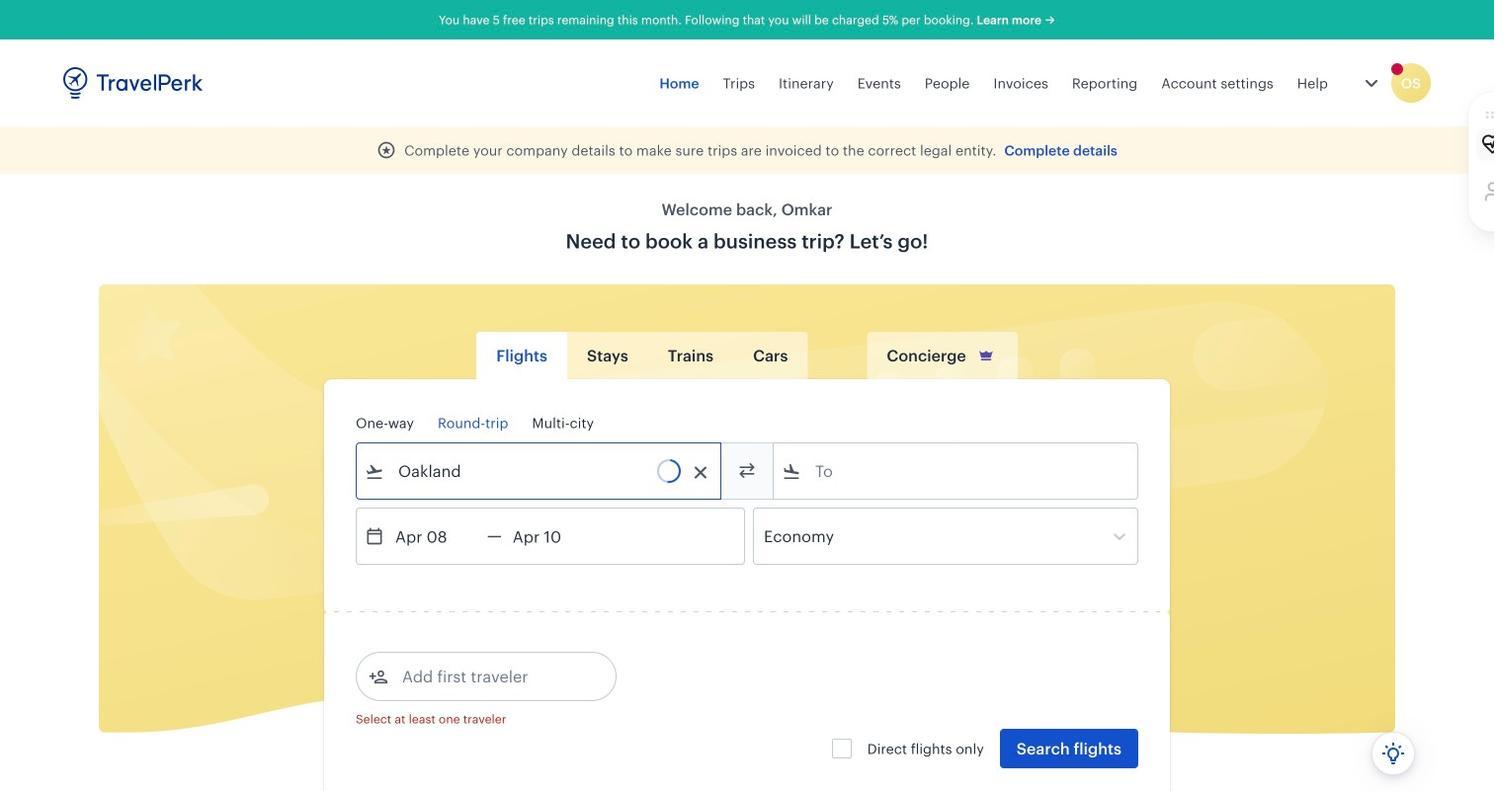 Task type: locate. For each thing, give the bounding box(es) containing it.
Return text field
[[502, 509, 605, 564]]

From search field
[[385, 456, 695, 487]]

Add first traveler search field
[[389, 661, 594, 693]]



Task type: describe. For each thing, give the bounding box(es) containing it.
To search field
[[802, 456, 1112, 487]]

Depart text field
[[385, 509, 487, 564]]



Task type: vqa. For each thing, say whether or not it's contained in the screenshot.
from search field
yes



